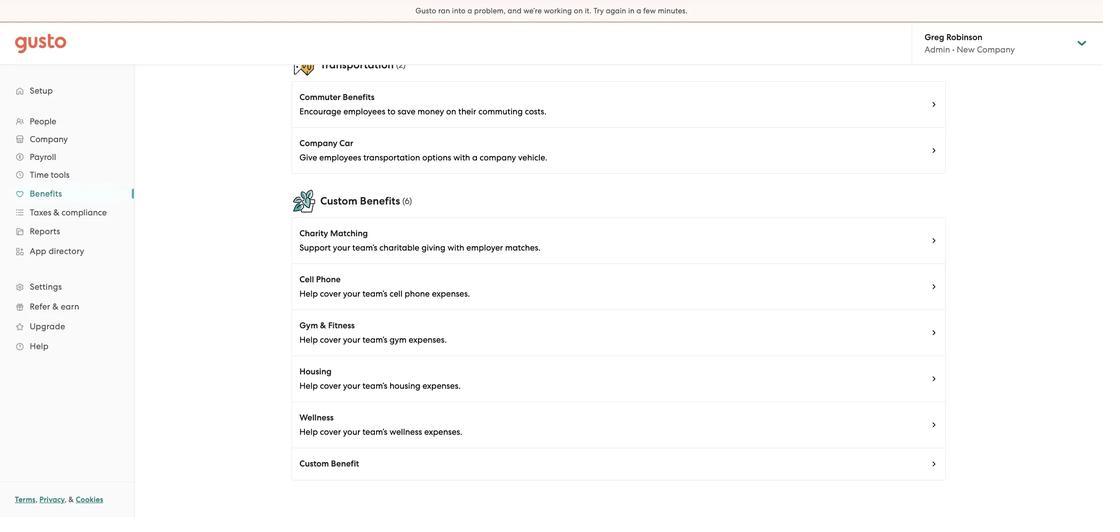 Task type: locate. For each thing, give the bounding box(es) containing it.
help down "housing"
[[299, 381, 318, 391]]

expenses. right wellness
[[424, 427, 462, 437]]

2 opens in current tab image from the top
[[930, 283, 938, 291]]

help inside gusto navigation element
[[30, 342, 49, 352]]

1 opens in current tab image from the top
[[930, 101, 938, 109]]

your down "fitness" on the left bottom of the page
[[343, 335, 360, 345]]

employees inside commuter benefits encourage employees to save money on their commuting costs.
[[343, 107, 385, 117]]

opens in current tab image
[[930, 101, 938, 109], [930, 237, 938, 245], [930, 329, 938, 337], [930, 375, 938, 383]]

cover down "fitness" on the left bottom of the page
[[320, 335, 341, 345]]

vehicle.
[[518, 153, 547, 163]]

earn
[[61, 302, 79, 312]]

team's left cell
[[362, 289, 387, 299]]

help inside wellness help cover your team's wellness expenses.
[[299, 427, 318, 437]]

2 horizontal spatial company
[[977, 45, 1015, 55]]

a left company
[[472, 153, 478, 163]]

& inside "gym & fitness help cover your team's gym expenses."
[[320, 321, 326, 331]]

try
[[594, 6, 604, 15]]

a inside company car give employees transportation options with a company vehicle.
[[472, 153, 478, 163]]

with right the options
[[453, 153, 470, 163]]

, left privacy
[[36, 496, 38, 505]]

help down gym
[[299, 335, 318, 345]]

cover inside "gym & fitness help cover your team's gym expenses."
[[320, 335, 341, 345]]

company inside greg robinson admin • new company
[[977, 45, 1015, 55]]

1 horizontal spatial company
[[299, 138, 337, 149]]

giving
[[422, 243, 445, 253]]

company
[[480, 153, 516, 163]]

0 horizontal spatial )
[[403, 60, 406, 70]]

4 cover from the top
[[320, 427, 341, 437]]

save
[[398, 107, 416, 117]]

your for charity
[[333, 243, 350, 253]]

expenses. right phone
[[432, 289, 470, 299]]

with inside charity matching support your team's charitable giving with employer matches.
[[448, 243, 464, 253]]

company inside company car give employees transportation options with a company vehicle.
[[299, 138, 337, 149]]

) up charity matching support your team's charitable giving with employer matches.
[[409, 196, 412, 206]]

1 horizontal spatial on
[[574, 6, 583, 15]]

opens in current tab image for gym & fitness
[[930, 329, 938, 337]]

your inside housing help cover your team's housing expenses.
[[343, 381, 360, 391]]

custom
[[320, 195, 357, 208], [299, 459, 329, 470]]

a
[[468, 6, 472, 15], [637, 6, 641, 15], [472, 153, 478, 163]]

4 opens in current tab image from the top
[[930, 461, 938, 469]]

1 cover from the top
[[320, 289, 341, 299]]

1 , from the left
[[36, 496, 38, 505]]

list containing people
[[0, 113, 134, 356]]

your inside cell phone help cover your team's cell phone expenses.
[[343, 289, 360, 299]]

& inside dropdown button
[[53, 208, 59, 218]]

) up commuter benefits encourage employees to save money on their commuting costs.
[[403, 60, 406, 70]]

compliance
[[62, 208, 107, 218]]

company up give
[[299, 138, 337, 149]]

robinson
[[946, 32, 983, 43]]

custom benefits ( 6 )
[[320, 195, 412, 208]]

support
[[299, 243, 331, 253]]

working
[[544, 6, 572, 15]]

matching
[[330, 229, 368, 239]]

cover down "housing"
[[320, 381, 341, 391]]

0 vertical spatial on
[[574, 6, 583, 15]]

benefits link
[[10, 185, 124, 203]]

& right gym
[[320, 321, 326, 331]]

refer & earn
[[30, 302, 79, 312]]

housing help cover your team's housing expenses.
[[299, 367, 461, 391]]

benefits inside commuter benefits encourage employees to save money on their commuting costs.
[[343, 92, 375, 103]]

greg robinson admin • new company
[[925, 32, 1015, 55]]

taxes & compliance button
[[10, 204, 124, 222]]

&
[[53, 208, 59, 218], [52, 302, 59, 312], [320, 321, 326, 331], [68, 496, 74, 505]]

cover inside housing help cover your team's housing expenses.
[[320, 381, 341, 391]]

cover inside wellness help cover your team's wellness expenses.
[[320, 427, 341, 437]]

money
[[418, 107, 444, 117]]

expenses.
[[432, 289, 470, 299], [409, 335, 447, 345], [423, 381, 461, 391], [424, 427, 462, 437]]

wellness help cover your team's wellness expenses.
[[299, 413, 462, 437]]

0 horizontal spatial (
[[396, 60, 399, 70]]

0 vertical spatial custom
[[320, 195, 357, 208]]

help down upgrade
[[30, 342, 49, 352]]

terms
[[15, 496, 36, 505]]

cell
[[299, 275, 314, 285]]

your inside "gym & fitness help cover your team's gym expenses."
[[343, 335, 360, 345]]

3 opens in current tab image from the top
[[930, 329, 938, 337]]

few
[[643, 6, 656, 15]]

team's inside "gym & fitness help cover your team's gym expenses."
[[362, 335, 387, 345]]

custom left the benefit
[[299, 459, 329, 470]]

cover down phone
[[320, 289, 341, 299]]

help down cell
[[299, 289, 318, 299]]

opens in current tab image for cell phone
[[930, 283, 938, 291]]

options
[[422, 153, 451, 163]]

0 vertical spatial (
[[396, 60, 399, 70]]

2 opens in current tab image from the top
[[930, 237, 938, 245]]

list containing charity matching
[[292, 218, 946, 481]]

help down wellness
[[299, 427, 318, 437]]

custom up matching
[[320, 195, 357, 208]]

list containing commuter benefits
[[292, 81, 946, 174]]

cover
[[320, 289, 341, 299], [320, 335, 341, 345], [320, 381, 341, 391], [320, 427, 341, 437]]

(
[[396, 60, 399, 70], [402, 196, 405, 206]]

team's inside housing help cover your team's housing expenses.
[[362, 381, 387, 391]]

help link
[[10, 338, 124, 355]]

& left cookies
[[68, 496, 74, 505]]

your up wellness help cover your team's wellness expenses.
[[343, 381, 360, 391]]

0 vertical spatial with
[[453, 153, 470, 163]]

greg
[[925, 32, 944, 43]]

4 opens in current tab image from the top
[[930, 375, 938, 383]]

opens in current tab image for housing
[[930, 375, 938, 383]]

0 vertical spatial employees
[[343, 107, 385, 117]]

( up charity matching support your team's charitable giving with employer matches.
[[402, 196, 405, 206]]

charity matching support your team's charitable giving with employer matches.
[[299, 229, 541, 253]]

expenses. inside housing help cover your team's housing expenses.
[[423, 381, 461, 391]]

upgrade
[[30, 322, 65, 332]]

we're
[[524, 6, 542, 15]]

expenses. right the gym
[[409, 335, 447, 345]]

, left cookies
[[65, 496, 67, 505]]

team's down matching
[[352, 243, 377, 253]]

app directory
[[30, 246, 84, 256]]

charitable
[[379, 243, 419, 253]]

gym & fitness help cover your team's gym expenses.
[[299, 321, 447, 345]]

1 vertical spatial custom
[[299, 459, 329, 470]]

payroll
[[30, 152, 56, 162]]

your up the benefit
[[343, 427, 360, 437]]

expenses. inside wellness help cover your team's wellness expenses.
[[424, 427, 462, 437]]

on
[[574, 6, 583, 15], [446, 107, 456, 117]]

cell
[[390, 289, 403, 299]]

employees for car
[[319, 153, 361, 163]]

help
[[299, 289, 318, 299], [299, 335, 318, 345], [30, 342, 49, 352], [299, 381, 318, 391], [299, 427, 318, 437]]

company right new
[[977, 45, 1015, 55]]

0 horizontal spatial on
[[446, 107, 456, 117]]

employees down car
[[319, 153, 361, 163]]

custom inside button
[[299, 459, 329, 470]]

)
[[403, 60, 406, 70], [409, 196, 412, 206]]

company button
[[10, 130, 124, 148]]

company inside dropdown button
[[30, 134, 68, 144]]

1 vertical spatial employees
[[319, 153, 361, 163]]

with
[[453, 153, 470, 163], [448, 243, 464, 253]]

help inside cell phone help cover your team's cell phone expenses.
[[299, 289, 318, 299]]

custom for benefits
[[320, 195, 357, 208]]

0 vertical spatial )
[[403, 60, 406, 70]]

team's left the gym
[[362, 335, 387, 345]]

& right the taxes
[[53, 208, 59, 218]]

company down people
[[30, 134, 68, 144]]

employees left the to at the top of page
[[343, 107, 385, 117]]

transportation
[[363, 153, 420, 163]]

team's
[[352, 243, 377, 253], [362, 289, 387, 299], [362, 335, 387, 345], [362, 381, 387, 391], [362, 427, 387, 437]]

3 opens in current tab image from the top
[[930, 421, 938, 429]]

,
[[36, 496, 38, 505], [65, 496, 67, 505]]

your down matching
[[333, 243, 350, 253]]

gusto ran into a problem, and we're working on it. try again in a few minutes.
[[416, 6, 688, 15]]

team's inside wellness help cover your team's wellness expenses.
[[362, 427, 387, 437]]

benefits down time tools
[[30, 189, 62, 199]]

expenses. right housing
[[423, 381, 461, 391]]

list
[[292, 81, 946, 174], [0, 113, 134, 356], [292, 218, 946, 481]]

charity
[[299, 229, 328, 239]]

1 vertical spatial with
[[448, 243, 464, 253]]

opens in current tab image
[[930, 147, 938, 155], [930, 283, 938, 291], [930, 421, 938, 429], [930, 461, 938, 469]]

0 horizontal spatial company
[[30, 134, 68, 144]]

time tools
[[30, 170, 70, 180]]

1 horizontal spatial )
[[409, 196, 412, 206]]

1 vertical spatial on
[[446, 107, 456, 117]]

employees inside company car give employees transportation options with a company vehicle.
[[319, 153, 361, 163]]

privacy link
[[39, 496, 65, 505]]

benefits down transportation
[[343, 92, 375, 103]]

team's left housing
[[362, 381, 387, 391]]

0 horizontal spatial ,
[[36, 496, 38, 505]]

people
[[30, 117, 56, 126]]

( right transportation
[[396, 60, 399, 70]]

benefits inside gusto navigation element
[[30, 189, 62, 199]]

& left "earn" at the left of the page
[[52, 302, 59, 312]]

gym
[[299, 321, 318, 331]]

1 horizontal spatial ,
[[65, 496, 67, 505]]

1 vertical spatial (
[[402, 196, 405, 206]]

time tools button
[[10, 166, 124, 184]]

3 cover from the top
[[320, 381, 341, 391]]

2 cover from the top
[[320, 335, 341, 345]]

your
[[333, 243, 350, 253], [343, 289, 360, 299], [343, 335, 360, 345], [343, 381, 360, 391], [343, 427, 360, 437]]

cookies button
[[76, 494, 103, 506]]

1 horizontal spatial (
[[402, 196, 405, 206]]

cookies
[[76, 496, 103, 505]]

your inside charity matching support your team's charitable giving with employer matches.
[[333, 243, 350, 253]]

on left their
[[446, 107, 456, 117]]

1 vertical spatial )
[[409, 196, 412, 206]]

company
[[977, 45, 1015, 55], [30, 134, 68, 144], [299, 138, 337, 149]]

with right giving
[[448, 243, 464, 253]]

benefits left 6
[[360, 195, 400, 208]]

on left the it.
[[574, 6, 583, 15]]

& for earn
[[52, 302, 59, 312]]

employees
[[343, 107, 385, 117], [319, 153, 361, 163]]

team's left wellness
[[362, 427, 387, 437]]

1 opens in current tab image from the top
[[930, 147, 938, 155]]

team's inside charity matching support your team's charitable giving with employer matches.
[[352, 243, 377, 253]]

your inside wellness help cover your team's wellness expenses.
[[343, 427, 360, 437]]

with inside company car give employees transportation options with a company vehicle.
[[453, 153, 470, 163]]

people button
[[10, 113, 124, 130]]

cover down wellness
[[320, 427, 341, 437]]

your up "fitness" on the left bottom of the page
[[343, 289, 360, 299]]

setup
[[30, 86, 53, 96]]



Task type: vqa. For each thing, say whether or not it's contained in the screenshot.
THE COMMUTING
yes



Task type: describe. For each thing, give the bounding box(es) containing it.
commuter
[[299, 92, 341, 103]]

taxes
[[30, 208, 51, 218]]

into
[[452, 6, 466, 15]]

expenses. inside cell phone help cover your team's cell phone expenses.
[[432, 289, 470, 299]]

expenses. inside "gym & fitness help cover your team's gym expenses."
[[409, 335, 447, 345]]

opens in current tab image for commuter benefits
[[930, 101, 938, 109]]

employees for benefits
[[343, 107, 385, 117]]

car
[[339, 138, 353, 149]]

refer & earn link
[[10, 298, 124, 316]]

minutes.
[[658, 6, 688, 15]]

costs.
[[525, 107, 547, 117]]

cover inside cell phone help cover your team's cell phone expenses.
[[320, 289, 341, 299]]

6
[[405, 196, 409, 206]]

their
[[458, 107, 476, 117]]

cell phone help cover your team's cell phone expenses.
[[299, 275, 470, 299]]

in
[[628, 6, 635, 15]]

wellness
[[299, 413, 334, 423]]

company for company car give employees transportation options with a company vehicle.
[[299, 138, 337, 149]]

commuting
[[478, 107, 523, 117]]

app
[[30, 246, 46, 256]]

transportation
[[320, 59, 394, 71]]

ran
[[438, 6, 450, 15]]

employer
[[466, 243, 503, 253]]

setup link
[[10, 82, 124, 100]]

settings link
[[10, 278, 124, 296]]

wellness
[[390, 427, 422, 437]]

help inside housing help cover your team's housing expenses.
[[299, 381, 318, 391]]

gusto navigation element
[[0, 65, 134, 372]]

on inside commuter benefits encourage employees to save money on their commuting costs.
[[446, 107, 456, 117]]

again
[[606, 6, 626, 15]]

phone
[[405, 289, 430, 299]]

give
[[299, 153, 317, 163]]

a right in
[[637, 6, 641, 15]]

new
[[957, 45, 975, 55]]

opens in current tab image for charity matching
[[930, 237, 938, 245]]

list for transportation
[[292, 81, 946, 174]]

problem,
[[474, 6, 506, 15]]

tools
[[51, 170, 70, 180]]

your for housing
[[343, 381, 360, 391]]

payroll button
[[10, 148, 124, 166]]

taxes & compliance
[[30, 208, 107, 218]]

refer
[[30, 302, 50, 312]]

company car give employees transportation options with a company vehicle.
[[299, 138, 547, 163]]

opens in current tab image for company car
[[930, 147, 938, 155]]

it.
[[585, 6, 592, 15]]

fitness
[[328, 321, 355, 331]]

phone
[[316, 275, 341, 285]]

a right into
[[468, 6, 472, 15]]

and
[[508, 6, 522, 15]]

team's for housing
[[362, 381, 387, 391]]

admin
[[925, 45, 950, 55]]

transportation ( 2 )
[[320, 59, 406, 71]]

app directory link
[[10, 242, 124, 260]]

terms , privacy , & cookies
[[15, 496, 103, 505]]

housing
[[299, 367, 332, 377]]

company for company
[[30, 134, 68, 144]]

help inside "gym & fitness help cover your team's gym expenses."
[[299, 335, 318, 345]]

team's inside cell phone help cover your team's cell phone expenses.
[[362, 289, 387, 299]]

& for compliance
[[53, 208, 59, 218]]

custom benefit
[[299, 459, 359, 470]]

team's for wellness
[[362, 427, 387, 437]]

to
[[387, 107, 396, 117]]

) inside custom benefits ( 6 )
[[409, 196, 412, 206]]

matches.
[[505, 243, 541, 253]]

team's for charity matching
[[352, 243, 377, 253]]

reports
[[30, 227, 60, 236]]

) inside transportation ( 2 )
[[403, 60, 406, 70]]

•
[[952, 45, 955, 55]]

opens in current tab image inside custom benefit button
[[930, 461, 938, 469]]

2 , from the left
[[65, 496, 67, 505]]

gym
[[390, 335, 407, 345]]

benefits for custom
[[360, 195, 400, 208]]

time
[[30, 170, 49, 180]]

reports link
[[10, 223, 124, 240]]

upgrade link
[[10, 318, 124, 336]]

encourage
[[299, 107, 341, 117]]

custom benefit button
[[292, 449, 945, 480]]

commuter benefits encourage employees to save money on their commuting costs.
[[299, 92, 547, 117]]

gusto
[[416, 6, 436, 15]]

( inside custom benefits ( 6 )
[[402, 196, 405, 206]]

your for wellness
[[343, 427, 360, 437]]

2
[[399, 60, 403, 70]]

directory
[[49, 246, 84, 256]]

custom for benefit
[[299, 459, 329, 470]]

home image
[[15, 33, 66, 53]]

& for fitness
[[320, 321, 326, 331]]

housing
[[390, 381, 420, 391]]

benefits for commuter
[[343, 92, 375, 103]]

( inside transportation ( 2 )
[[396, 60, 399, 70]]

opens in current tab image for wellness
[[930, 421, 938, 429]]

list for custom benefits
[[292, 218, 946, 481]]

terms link
[[15, 496, 36, 505]]

privacy
[[39, 496, 65, 505]]

benefit
[[331, 459, 359, 470]]

settings
[[30, 282, 62, 292]]



